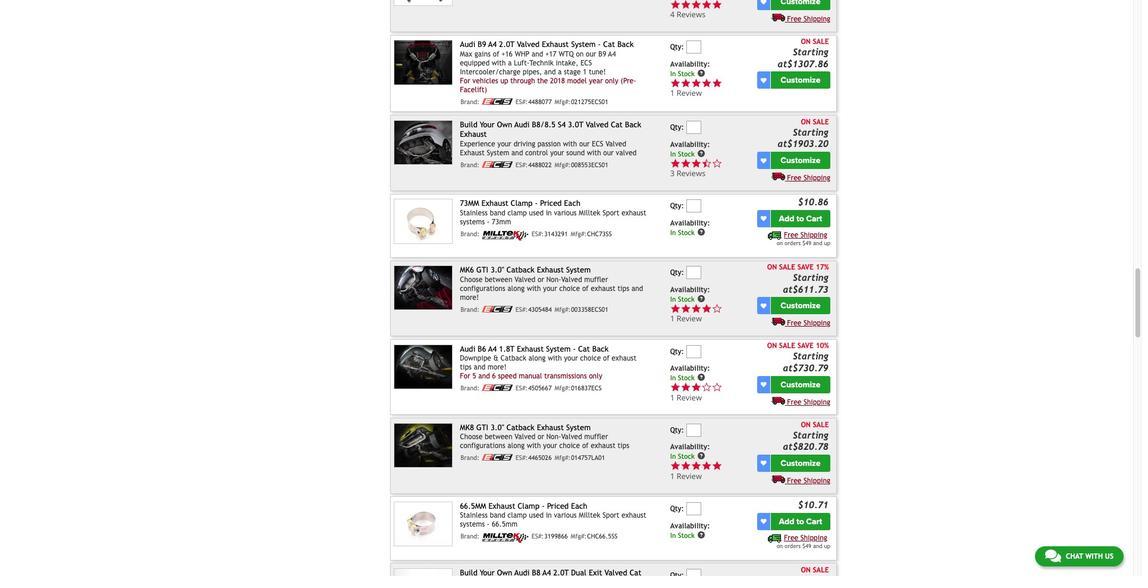 Task type: locate. For each thing, give the bounding box(es) containing it.
2 muffler from the top
[[585, 433, 608, 441]]

1 review for $820.78
[[671, 471, 702, 481]]

or down mk8 gti 3.0" catback exhaust system link
[[538, 433, 545, 441]]

shipping up 10% at bottom right
[[804, 319, 831, 328]]

5 availability: from the top
[[671, 364, 710, 373]]

non- for $820.78
[[547, 433, 562, 441]]

1 vertical spatial question sign image
[[697, 452, 706, 460]]

2 vertical spatial up
[[825, 543, 831, 549]]

2 between from the top
[[485, 433, 513, 441]]

muffler up 003358ecs01
[[585, 275, 608, 284]]

add to cart down $10.71
[[779, 516, 823, 527]]

each for $10.86
[[564, 199, 581, 208]]

1 brand: from the top
[[461, 98, 480, 105]]

1 3.0" from the top
[[491, 266, 505, 275]]

band inside 66.5mm exhaust clamp - priced each stainless band clamp used in various milltek sport exhaust systems - 66.5mm
[[490, 512, 506, 520]]

1 vertical spatial only
[[589, 372, 603, 380]]

0 vertical spatial reviews
[[677, 9, 706, 20]]

non- up "es#: 4465026 mfg#: 014757la01"
[[547, 433, 562, 441]]

2 free shipping from the top
[[788, 174, 831, 182]]

clamp for $10.71
[[508, 512, 527, 520]]

of left +16
[[493, 50, 500, 58]]

1 vertical spatial band
[[490, 512, 506, 520]]

3.0" for $820.78
[[491, 423, 505, 432]]

1 milltek sport - corporate logo image from the top
[[482, 230, 529, 241]]

gti right mk8
[[477, 423, 489, 432]]

free shipping
[[788, 15, 831, 23], [788, 174, 831, 182], [788, 319, 831, 328], [788, 398, 831, 406], [788, 477, 831, 485]]

4
[[671, 9, 675, 20]]

along inside mk8 gti 3.0" catback exhaust system choose between valved or non-valved muffler configurations along with your choice of exhaust tips
[[508, 442, 525, 450]]

a4 for $1307.86
[[489, 40, 497, 49]]

0 vertical spatial $49
[[803, 240, 812, 246]]

1 review for $1307.86
[[671, 88, 702, 98]]

mfg#: right 4305484
[[555, 306, 571, 313]]

systems for $10.86
[[460, 218, 485, 226]]

1 vertical spatial add to cart
[[779, 516, 823, 527]]

es#: 3199866 mfg#: chc66.5ss
[[532, 533, 618, 540]]

0 vertical spatial or
[[538, 275, 545, 284]]

mfg#: for $1307.86
[[555, 98, 571, 105]]

empty star image
[[712, 158, 723, 169], [712, 303, 723, 314], [702, 382, 712, 393], [712, 382, 723, 393]]

4 1 review link from the top
[[671, 313, 723, 324]]

of up 003358ecs01
[[583, 284, 589, 293]]

4 ecs - corporate logo image from the top
[[482, 384, 513, 391]]

build your own audi b8/8.5 s4 3.0t valved cat back exhaust link
[[460, 120, 642, 139]]

0 vertical spatial stainless
[[460, 209, 488, 217]]

each
[[564, 199, 581, 208], [571, 502, 588, 511]]

used inside '73mm exhaust clamp - priced each stainless band clamp used in various milltek sport exhaust systems - 73mm'
[[529, 209, 544, 217]]

in up 3143291
[[546, 209, 552, 217]]

5 in from the top
[[671, 374, 676, 382]]

1 qty: from the top
[[671, 43, 684, 51]]

system up "wtq" at top
[[571, 40, 596, 49]]

1 vertical spatial add
[[779, 516, 795, 527]]

es#4488022 - 008553ecs01 - build your own audi b8/8.5 s4 3.0t valved cat back exhaust - experience your driving passion with our ecs valved exhaust system and control your sound with our valved - ecs - audi image
[[394, 120, 453, 165]]

2 or from the top
[[538, 433, 545, 441]]

with inside audi b6 a4 1.8t exhaust system - cat back downpipe & catback along with your choice of exhaust tips and more! for 5 and 6 speed manual transmissions only
[[548, 354, 562, 362]]

cat up 'tune!'
[[604, 40, 615, 49]]

muffler inside mk6 gti 3.0" catback exhaust system choose between valved or non-valved muffler configurations along with your choice of exhaust tips and more!
[[585, 275, 608, 284]]

0 vertical spatial add to cart button
[[771, 210, 831, 227]]

2 vertical spatial on
[[777, 543, 783, 549]]

0 horizontal spatial a
[[508, 59, 512, 67]]

2 vertical spatial cat
[[578, 344, 590, 353]]

non- for $611.73
[[547, 275, 562, 284]]

2 starting from the top
[[793, 127, 829, 137]]

016837ecs
[[571, 384, 602, 392]]

1 vertical spatial various
[[554, 512, 577, 520]]

add to cart
[[779, 214, 823, 224], [779, 516, 823, 527]]

tips inside mk6 gti 3.0" catback exhaust system choose between valved or non-valved muffler configurations along with your choice of exhaust tips and more!
[[618, 284, 630, 293]]

review for $820.78
[[677, 471, 702, 481]]

up down intercooler/charge
[[501, 77, 509, 85]]

1 review for $730.79
[[671, 392, 702, 403]]

in
[[671, 69, 676, 78], [671, 149, 676, 158], [671, 228, 676, 237], [671, 295, 676, 303], [671, 374, 676, 382], [671, 452, 676, 461], [671, 531, 676, 539]]

for inside the audi b9 a4 2.0t valved exhaust system - cat back max gains of +16 whp and +17 wtq on our b9 a4 equipped with a luft-technik intake, ecs intercooler/charge pipes, and a stage 1 tune! for vehicles up through the 2018 model year only (pre- facelift)
[[460, 77, 471, 85]]

0 vertical spatial choice
[[560, 284, 580, 293]]

our up 'tune!'
[[586, 50, 597, 58]]

1 cart from the top
[[807, 214, 823, 224]]

non- inside mk8 gti 3.0" catback exhaust system choose between valved or non-valved muffler configurations along with your choice of exhaust tips
[[547, 433, 562, 441]]

to down $10.86
[[797, 214, 805, 224]]

along inside audi b6 a4 1.8t exhaust system - cat back downpipe & catback along with your choice of exhaust tips and more! for 5 and 6 speed manual transmissions only
[[529, 354, 546, 362]]

5 add to wish list image from the top
[[761, 382, 767, 388]]

sale
[[813, 38, 830, 46], [813, 118, 830, 126], [780, 263, 796, 272], [780, 342, 796, 350], [813, 421, 830, 429], [813, 566, 830, 574]]

and inside build your own audi b8/8.5 s4 3.0t valved cat back exhaust experience your driving passion with our ecs valved exhaust system and control your sound with our valved
[[512, 149, 523, 157]]

1 vertical spatial a
[[558, 68, 562, 76]]

in for $1903.20
[[671, 149, 676, 158]]

2 availability: from the top
[[671, 140, 710, 149]]

1 1 review link from the top
[[671, 78, 755, 98]]

1 vertical spatial non-
[[547, 433, 562, 441]]

to down $10.71
[[797, 516, 805, 527]]

in inside '73mm exhaust clamp - priced each stainless band clamp used in various milltek sport exhaust systems - 73mm'
[[546, 209, 552, 217]]

audi for $1307.86
[[460, 40, 476, 49]]

add to cart button
[[771, 210, 831, 227], [771, 513, 831, 530]]

free shipping for $820.78
[[788, 477, 831, 485]]

3.0" inside mk6 gti 3.0" catback exhaust system choose between valved or non-valved muffler configurations along with your choice of exhaust tips and more!
[[491, 266, 505, 275]]

7 stock from the top
[[678, 531, 695, 539]]

mk8
[[460, 423, 474, 432]]

sport up chc66.5ss
[[603, 512, 620, 520]]

gti right mk6
[[477, 266, 489, 275]]

0 vertical spatial systems
[[460, 218, 485, 226]]

0 vertical spatial sport
[[603, 209, 620, 217]]

cat up transmissions at the bottom
[[578, 344, 590, 353]]

1 for from the top
[[460, 77, 471, 85]]

2 systems from the top
[[460, 520, 485, 529]]

exhaust up "es#: 4465026 mfg#: 014757la01"
[[537, 423, 564, 432]]

used for $10.86
[[529, 209, 544, 217]]

0 vertical spatial question sign image
[[697, 294, 706, 303]]

0 vertical spatial more!
[[460, 293, 479, 302]]

clamp inside '73mm exhaust clamp - priced each stainless band clamp used in various milltek sport exhaust systems - 73mm'
[[511, 199, 533, 208]]

review
[[677, 88, 702, 98], [677, 313, 702, 324], [677, 392, 702, 403], [677, 471, 702, 481]]

up for $10.86
[[825, 240, 831, 246]]

cart for $10.86
[[807, 214, 823, 224]]

0 vertical spatial along
[[508, 284, 525, 293]]

4 reviews link
[[671, 0, 755, 20], [671, 9, 723, 20]]

and
[[532, 50, 544, 58], [545, 68, 556, 76], [512, 149, 523, 157], [814, 240, 823, 246], [632, 284, 644, 293], [474, 363, 486, 371], [479, 372, 490, 380], [814, 543, 823, 549]]

question sign image
[[697, 294, 706, 303], [697, 452, 706, 460], [697, 531, 706, 539]]

0 vertical spatial choose
[[460, 275, 483, 284]]

1 vertical spatial orders
[[785, 543, 801, 549]]

gti inside mk8 gti 3.0" catback exhaust system choose between valved or non-valved muffler configurations along with your choice of exhaust tips
[[477, 423, 489, 432]]

1 vertical spatial to
[[797, 516, 805, 527]]

0 vertical spatial between
[[485, 275, 513, 284]]

0 vertical spatial up
[[501, 77, 509, 85]]

exhaust up 73mm
[[482, 199, 509, 208]]

clamp
[[508, 209, 527, 217], [508, 512, 527, 520]]

configurations
[[460, 284, 506, 293], [460, 442, 506, 450]]

starting up $820.78
[[793, 430, 829, 440]]

2 stock from the top
[[678, 149, 695, 158]]

add to cart for $10.86
[[779, 214, 823, 224]]

3 availability: from the top
[[671, 219, 710, 227]]

free shipping image
[[772, 172, 785, 180], [769, 231, 782, 240], [772, 317, 785, 326]]

es#: 3143291 mfg#: chc73ss
[[532, 230, 612, 237]]

1 availability: from the top
[[671, 60, 710, 68]]

1 horizontal spatial more!
[[488, 363, 507, 371]]

add to wish list image for $611.73
[[761, 303, 767, 309]]

each inside '73mm exhaust clamp - priced each stainless band clamp used in various milltek sport exhaust systems - 73mm'
[[564, 199, 581, 208]]

systems inside 66.5mm exhaust clamp - priced each stainless band clamp used in various milltek sport exhaust systems - 66.5mm
[[460, 520, 485, 529]]

system up 014757la01 on the bottom of page
[[567, 423, 591, 432]]

2 qty: from the top
[[671, 123, 684, 132]]

question sign image for $611.73
[[697, 294, 706, 303]]

3 free shipping from the top
[[788, 319, 831, 328]]

or down mk6 gti 3.0" catback exhaust system link
[[538, 275, 545, 284]]

3.0" right mk6
[[491, 266, 505, 275]]

with up 008553ecs01
[[587, 149, 601, 157]]

ecs up 008553ecs01
[[592, 140, 604, 148]]

qty: for $730.79
[[671, 347, 684, 356]]

0 vertical spatial a
[[508, 59, 512, 67]]

choose inside mk8 gti 3.0" catback exhaust system choose between valved or non-valved muffler configurations along with your choice of exhaust tips
[[460, 433, 483, 441]]

0 vertical spatial free shipping image
[[772, 172, 785, 180]]

1 question sign image from the top
[[697, 69, 706, 77]]

audi b6 a4 1.8t exhaust system - cat back link
[[460, 344, 609, 353]]

stock for $730.79
[[678, 374, 695, 382]]

star image
[[671, 0, 681, 10], [681, 0, 691, 10], [671, 78, 681, 88], [702, 78, 712, 88], [671, 158, 681, 169], [681, 158, 691, 169], [671, 303, 681, 314], [681, 303, 691, 314], [702, 303, 712, 314], [681, 382, 691, 393], [691, 382, 702, 393], [702, 461, 712, 471]]

exhaust inside audi b6 a4 1.8t exhaust system - cat back downpipe & catback along with your choice of exhaust tips and more! for 5 and 6 speed manual transmissions only
[[517, 344, 544, 353]]

clamp down 66.5mm exhaust clamp - priced each link at bottom
[[508, 512, 527, 520]]

2 vertical spatial catback
[[507, 423, 535, 432]]

0 vertical spatial our
[[586, 50, 597, 58]]

starting at
[[778, 47, 829, 69], [778, 127, 829, 149], [783, 272, 829, 294], [783, 351, 829, 373], [783, 430, 829, 452]]

0 vertical spatial non-
[[547, 275, 562, 284]]

with
[[492, 59, 506, 67], [563, 140, 577, 148], [587, 149, 601, 157], [527, 284, 541, 293], [548, 354, 562, 362], [527, 442, 541, 450], [1086, 552, 1104, 561]]

system inside the audi b9 a4 2.0t valved exhaust system - cat back max gains of +16 whp and +17 wtq on our b9 a4 equipped with a luft-technik intake, ecs intercooler/charge pipes, and a stage 1 tune! for vehicles up through the 2018 model year only (pre- facelift)
[[571, 40, 596, 49]]

brand: down mk8
[[461, 454, 480, 461]]

stock for $1903.20
[[678, 149, 695, 158]]

sport
[[603, 209, 620, 217], [603, 512, 620, 520]]

es#4488077 - 021275ecs01 - audi b9 a4 2.0t valved exhaust system - cat back  - max gains of +16 whp and +17 wtq on our b9 a4 equipped with a luft-technik intake, ecs intercooler/charge pipes, and a stage 1 tune! - ecs - audi image
[[394, 40, 453, 85]]

choice up the 016837ecs
[[581, 354, 601, 362]]

$49 up on sale save 17%
[[803, 240, 812, 246]]

4 qty: from the top
[[671, 269, 684, 277]]

mfg#:
[[555, 98, 571, 105], [555, 161, 571, 168], [571, 230, 587, 237], [555, 306, 571, 313], [555, 384, 571, 392], [555, 454, 571, 461], [571, 533, 587, 540]]

availability: in stock for $820.78
[[671, 443, 710, 461]]

1 vertical spatial clamp
[[518, 502, 540, 511]]

back down 003358ecs01
[[593, 344, 609, 353]]

stainless for $10.86
[[460, 209, 488, 217]]

1 vertical spatial for
[[460, 372, 471, 380]]

sport up chc73ss
[[603, 209, 620, 217]]

system inside mk8 gti 3.0" catback exhaust system choose between valved or non-valved muffler configurations along with your choice of exhaust tips
[[567, 423, 591, 432]]

availability:
[[671, 60, 710, 68], [671, 140, 710, 149], [671, 219, 710, 227], [671, 286, 710, 294], [671, 364, 710, 373], [671, 443, 710, 451], [671, 522, 710, 530]]

brand: down 5
[[461, 384, 480, 392]]

brand: for $611.73
[[461, 306, 480, 313]]

1 $49 from the top
[[803, 240, 812, 246]]

3 on sale from the top
[[801, 421, 830, 429]]

1 add to wish list image from the top
[[761, 0, 767, 4]]

1 vertical spatial cat
[[611, 120, 623, 129]]

add to wish list image
[[761, 0, 767, 4], [761, 460, 767, 466]]

None text field
[[687, 121, 701, 134]]

es#: left 3199866
[[532, 533, 544, 540]]

mk6
[[460, 266, 474, 275]]

2 reviews from the top
[[677, 168, 706, 179]]

ecs - corporate logo image up the 1.8t
[[482, 306, 513, 312]]

with inside mk8 gti 3.0" catback exhaust system choose between valved or non-valved muffler configurations along with your choice of exhaust tips
[[527, 442, 541, 450]]

stainless inside '73mm exhaust clamp - priced each stainless band clamp used in various milltek sport exhaust systems - 73mm'
[[460, 209, 488, 217]]

2 add to wish list image from the top
[[761, 157, 767, 163]]

save
[[798, 263, 814, 272], [798, 342, 814, 350]]

model
[[568, 77, 587, 85]]

review for $611.73
[[677, 313, 702, 324]]

es#: for $730.79
[[516, 384, 528, 392]]

ecs inside the audi b9 a4 2.0t valved exhaust system - cat back max gains of +16 whp and +17 wtq on our b9 a4 equipped with a luft-technik intake, ecs intercooler/charge pipes, and a stage 1 tune! for vehicles up through the 2018 model year only (pre- facelift)
[[581, 59, 592, 67]]

along down mk8 gti 3.0" catback exhaust system link
[[508, 442, 525, 450]]

2 stainless from the top
[[460, 512, 488, 520]]

sport inside '73mm exhaust clamp - priced each stainless band clamp used in various milltek sport exhaust systems - 73mm'
[[603, 209, 620, 217]]

1 vertical spatial add to cart button
[[771, 513, 831, 530]]

6 qty: from the top
[[671, 426, 684, 434]]

- inside the audi b9 a4 2.0t valved exhaust system - cat back max gains of +16 whp and +17 wtq on our b9 a4 equipped with a luft-technik intake, ecs intercooler/charge pipes, and a stage 1 tune! for vehicles up through the 2018 model year only (pre- facelift)
[[598, 40, 601, 49]]

with up 4465026
[[527, 442, 541, 450]]

2 3 reviews link from the top
[[671, 168, 723, 179]]

question sign image
[[697, 69, 706, 77], [697, 149, 706, 157], [697, 228, 706, 236], [697, 373, 706, 382]]

empty star image for $611.73
[[712, 303, 723, 314]]

customize for $820.78
[[781, 458, 821, 468]]

2 3.0" from the top
[[491, 423, 505, 432]]

each up the es#: 3143291 mfg#: chc73ss
[[564, 199, 581, 208]]

free shipping down $730.79
[[788, 398, 831, 406]]

stainless inside 66.5mm exhaust clamp - priced each stainless band clamp used in various milltek sport exhaust systems - 66.5mm
[[460, 512, 488, 520]]

shipping up $10.71
[[804, 477, 831, 485]]

free shipping up $10.86
[[788, 174, 831, 182]]

non- down mk6 gti 3.0" catback exhaust system link
[[547, 275, 562, 284]]

up down $10.71
[[825, 543, 831, 549]]

1 vertical spatial a4
[[609, 50, 616, 58]]

0 vertical spatial back
[[618, 40, 634, 49]]

muffler up 014757la01 on the bottom of page
[[585, 433, 608, 441]]

system inside audi b6 a4 1.8t exhaust system - cat back downpipe & catback along with your choice of exhaust tips and more! for 5 and 6 speed manual transmissions only
[[546, 344, 571, 353]]

5 customize from the top
[[781, 458, 821, 468]]

1 sport from the top
[[603, 209, 620, 217]]

qty: for $611.73
[[671, 269, 684, 277]]

1 used from the top
[[529, 209, 544, 217]]

1 vertical spatial milltek
[[579, 512, 601, 520]]

1 customize from the top
[[781, 75, 821, 85]]

along inside mk6 gti 3.0" catback exhaust system choose between valved or non-valved muffler configurations along with your choice of exhaust tips and more!
[[508, 284, 525, 293]]

save for $730.79
[[798, 342, 814, 350]]

valved
[[517, 40, 540, 49], [586, 120, 609, 129], [606, 140, 627, 148], [515, 275, 536, 284], [562, 275, 582, 284], [515, 433, 536, 441], [562, 433, 582, 441]]

gti inside mk6 gti 3.0" catback exhaust system choose between valved or non-valved muffler configurations along with your choice of exhaust tips and more!
[[477, 266, 489, 275]]

0 vertical spatial various
[[554, 209, 577, 217]]

1 milltek from the top
[[579, 209, 601, 217]]

clamp
[[511, 199, 533, 208], [518, 502, 540, 511]]

0 vertical spatial clamp
[[508, 209, 527, 217]]

choice inside mk8 gti 3.0" catback exhaust system choose between valved or non-valved muffler configurations along with your choice of exhaust tips
[[560, 442, 580, 450]]

1 vertical spatial cart
[[807, 516, 823, 527]]

used down 66.5mm exhaust clamp - priced each link at bottom
[[529, 512, 544, 520]]

2 save from the top
[[798, 342, 814, 350]]

save left 10% at bottom right
[[798, 342, 814, 350]]

only up the 016837ecs
[[589, 372, 603, 380]]

customize link for $1903.20
[[771, 152, 831, 169]]

0 vertical spatial orders
[[785, 240, 801, 246]]

customize down $1307.86
[[781, 75, 821, 85]]

3 customize link from the top
[[771, 297, 831, 314]]

1 configurations from the top
[[460, 284, 506, 293]]

0 vertical spatial ecs
[[581, 59, 592, 67]]

stainless down 66.5mm
[[460, 512, 488, 520]]

1 vertical spatial choose
[[460, 433, 483, 441]]

1 save from the top
[[798, 263, 814, 272]]

free down $10.71
[[784, 534, 799, 542]]

free up $1307.86
[[788, 15, 802, 23]]

ecs - corporate logo image down vehicles
[[482, 98, 513, 105]]

customize link
[[771, 72, 831, 89], [771, 152, 831, 169], [771, 297, 831, 314], [771, 376, 831, 393], [771, 455, 831, 472]]

ecs inside build your own audi b8/8.5 s4 3.0t valved cat back exhaust experience your driving passion with our ecs valved exhaust system and control your sound with our valved
[[592, 140, 604, 148]]

3 qty: from the top
[[671, 202, 684, 210]]

of up 014757la01 on the bottom of page
[[583, 442, 589, 450]]

stock for $611.73
[[678, 295, 695, 303]]

0 vertical spatial used
[[529, 209, 544, 217]]

up
[[501, 77, 509, 85], [825, 240, 831, 246], [825, 543, 831, 549]]

with down +16
[[492, 59, 506, 67]]

$49 for $10.86
[[803, 240, 812, 246]]

2 customize link from the top
[[771, 152, 831, 169]]

at
[[778, 58, 788, 69], [778, 138, 788, 149], [783, 284, 793, 294], [783, 362, 793, 373], [783, 441, 793, 452]]

muffler inside mk8 gti 3.0" catback exhaust system choose between valved or non-valved muffler configurations along with your choice of exhaust tips
[[585, 433, 608, 441]]

1 for $730.79
[[671, 392, 675, 403]]

1 for $1307.86
[[671, 88, 675, 98]]

1 vertical spatial ecs
[[592, 140, 604, 148]]

valved up valved
[[606, 140, 627, 148]]

1 vertical spatial milltek sport - corporate logo image
[[482, 533, 529, 544]]

star image
[[691, 0, 702, 10], [702, 0, 712, 10], [712, 0, 723, 10], [681, 78, 691, 88], [691, 78, 702, 88], [712, 78, 723, 88], [691, 158, 702, 169], [691, 303, 702, 314], [671, 382, 681, 393], [671, 461, 681, 471], [681, 461, 691, 471], [691, 461, 702, 471], [712, 461, 723, 471]]

2 cart from the top
[[807, 516, 823, 527]]

up up the "17%"
[[825, 240, 831, 246]]

sport inside 66.5mm exhaust clamp - priced each stainless band clamp used in various milltek sport exhaust systems - 66.5mm
[[603, 512, 620, 520]]

2 in from the top
[[671, 149, 676, 158]]

2 vertical spatial question sign image
[[697, 531, 706, 539]]

audi inside the audi b9 a4 2.0t valved exhaust system - cat back max gains of +16 whp and +17 wtq on our b9 a4 equipped with a luft-technik intake, ecs intercooler/charge pipes, and a stage 1 tune! for vehicles up through the 2018 model year only (pre- facelift)
[[460, 40, 476, 49]]

es#3199866 - chc66.5ss - 66.5mm exhaust clamp - priced each  - stainless band clamp used in various milltek sport exhaust systems - 66.5mm - milltek sport - audi image
[[394, 502, 453, 547]]

mfg#: down transmissions at the bottom
[[555, 384, 571, 392]]

exhaust right the 1.8t
[[517, 344, 544, 353]]

2 on sale from the top
[[801, 118, 830, 126]]

valved up "es#: 4465026 mfg#: 014757la01"
[[562, 433, 582, 441]]

tips for $820.78
[[618, 442, 630, 450]]

1 in from the top
[[546, 209, 552, 217]]

clamp inside 66.5mm exhaust clamp - priced each stainless band clamp used in various milltek sport exhaust systems - 66.5mm
[[508, 512, 527, 520]]

audi
[[460, 40, 476, 49], [515, 120, 530, 129], [460, 344, 476, 353]]

2 customize from the top
[[781, 155, 821, 165]]

each for $10.71
[[571, 502, 588, 511]]

mfg#: for $730.79
[[555, 384, 571, 392]]

17%
[[816, 263, 830, 272]]

free shipping image
[[772, 13, 785, 21], [772, 396, 785, 404], [772, 475, 785, 483], [769, 534, 782, 543]]

2 $49 from the top
[[803, 543, 812, 549]]

1 vertical spatial each
[[571, 502, 588, 511]]

band
[[490, 209, 506, 217], [490, 512, 506, 520]]

milltek sport - corporate logo image
[[482, 230, 529, 241], [482, 533, 529, 544]]

catback inside mk8 gti 3.0" catback exhaust system choose between valved or non-valved muffler configurations along with your choice of exhaust tips
[[507, 423, 535, 432]]

brand: down mk6
[[461, 306, 480, 313]]

mk8 gti 3.0" catback exhaust system link
[[460, 423, 591, 432]]

chat
[[1067, 552, 1084, 561]]

more! inside audi b6 a4 1.8t exhaust system - cat back downpipe & catback along with your choice of exhaust tips and more! for 5 and 6 speed manual transmissions only
[[488, 363, 507, 371]]

choice inside audi b6 a4 1.8t exhaust system - cat back downpipe & catback along with your choice of exhaust tips and more! for 5 and 6 speed manual transmissions only
[[581, 354, 601, 362]]

0 vertical spatial to
[[797, 214, 805, 224]]

5 brand: from the top
[[461, 384, 480, 392]]

1 vertical spatial muffler
[[585, 433, 608, 441]]

our up sound
[[580, 140, 590, 148]]

band up 73mm
[[490, 209, 506, 217]]

band inside '73mm exhaust clamp - priced each stainless band clamp used in various milltek sport exhaust systems - 73mm'
[[490, 209, 506, 217]]

1 availability: in stock from the top
[[671, 60, 710, 78]]

1 vertical spatial add to wish list image
[[761, 460, 767, 466]]

5 free shipping from the top
[[788, 477, 831, 485]]

1 band from the top
[[490, 209, 506, 217]]

2 for from the top
[[460, 372, 471, 380]]

0 vertical spatial a4
[[489, 40, 497, 49]]

exhaust down 3143291
[[537, 266, 564, 275]]

0 horizontal spatial more!
[[460, 293, 479, 302]]

1 vertical spatial more!
[[488, 363, 507, 371]]

availability: in stock for $611.73
[[671, 286, 710, 303]]

2 free shipping on orders $49 and up from the top
[[777, 534, 831, 549]]

cart down $10.86
[[807, 214, 823, 224]]

0 vertical spatial gti
[[477, 266, 489, 275]]

add to wish list image
[[761, 77, 767, 83], [761, 157, 767, 163], [761, 216, 767, 222], [761, 303, 767, 309], [761, 382, 767, 388], [761, 519, 767, 524]]

on sale for $820.78
[[801, 421, 830, 429]]

1 stock from the top
[[678, 69, 695, 78]]

used inside 66.5mm exhaust clamp - priced each stainless band clamp used in various milltek sport exhaust systems - 66.5mm
[[529, 512, 544, 520]]

1 vertical spatial systems
[[460, 520, 485, 529]]

0 vertical spatial clamp
[[511, 199, 533, 208]]

back inside the audi b9 a4 2.0t valved exhaust system - cat back max gains of +16 whp and +17 wtq on our b9 a4 equipped with a luft-technik intake, ecs intercooler/charge pipes, and a stage 1 tune! for vehicles up through the 2018 model year only (pre- facelift)
[[618, 40, 634, 49]]

1 on sale from the top
[[801, 38, 830, 46]]

system for $820.78
[[567, 423, 591, 432]]

$49
[[803, 240, 812, 246], [803, 543, 812, 549]]

4305484
[[529, 306, 552, 313]]

2 vertical spatial a4
[[489, 344, 497, 353]]

facelift)
[[460, 85, 487, 94]]

brand: for $1307.86
[[461, 98, 480, 105]]

exhaust inside mk8 gti 3.0" catback exhaust system choose between valved or non-valved muffler configurations along with your choice of exhaust tips
[[537, 423, 564, 432]]

choose for $820.78
[[460, 433, 483, 441]]

tips inside audi b6 a4 1.8t exhaust system - cat back downpipe & catback along with your choice of exhaust tips and more! for 5 and 6 speed manual transmissions only
[[460, 363, 472, 371]]

cat inside the audi b9 a4 2.0t valved exhaust system - cat back max gains of +16 whp and +17 wtq on our b9 a4 equipped with a luft-technik intake, ecs intercooler/charge pipes, and a stage 1 tune! for vehicles up through the 2018 model year only (pre- facelift)
[[604, 40, 615, 49]]

4 question sign image from the top
[[697, 373, 706, 382]]

0 vertical spatial free shipping on orders $49 and up
[[777, 231, 831, 246]]

empty star image for $730.79
[[712, 382, 723, 393]]

a4
[[489, 40, 497, 49], [609, 50, 616, 58], [489, 344, 497, 353]]

1
[[583, 68, 587, 76], [671, 88, 675, 98], [671, 313, 675, 324], [671, 392, 675, 403], [671, 471, 675, 481]]

4 review from the top
[[677, 471, 702, 481]]

priced for $10.71
[[547, 502, 569, 511]]

5 qty: from the top
[[671, 347, 684, 356]]

2 add to cart from the top
[[779, 516, 823, 527]]

only right "year"
[[605, 77, 619, 85]]

0 vertical spatial 3.0"
[[491, 266, 505, 275]]

a4 inside audi b6 a4 1.8t exhaust system - cat back downpipe & catback along with your choice of exhaust tips and more! for 5 and 6 speed manual transmissions only
[[489, 344, 497, 353]]

1 in from the top
[[671, 69, 676, 78]]

configurations inside mk8 gti 3.0" catback exhaust system choose between valved or non-valved muffler configurations along with your choice of exhaust tips
[[460, 442, 506, 450]]

5 availability: in stock from the top
[[671, 364, 710, 382]]

0 vertical spatial audi
[[460, 40, 476, 49]]

2 add to cart button from the top
[[771, 513, 831, 530]]

free shipping on orders $49 and up for $10.86
[[777, 231, 831, 246]]

2 vertical spatial along
[[508, 442, 525, 450]]

muffler for $611.73
[[585, 275, 608, 284]]

2 various from the top
[[554, 512, 577, 520]]

2 ecs - corporate logo image from the top
[[482, 161, 513, 168]]

priced
[[540, 199, 562, 208], [547, 502, 569, 511]]

system inside mk6 gti 3.0" catback exhaust system choose between valved or non-valved muffler configurations along with your choice of exhaust tips and more!
[[567, 266, 591, 275]]

or inside mk8 gti 3.0" catback exhaust system choose between valved or non-valved muffler configurations along with your choice of exhaust tips
[[538, 433, 545, 441]]

exhaust up experience
[[460, 130, 487, 139]]

our left valved
[[604, 149, 614, 157]]

band for $10.86
[[490, 209, 506, 217]]

3.0t
[[568, 120, 584, 129]]

brand: for $1903.20
[[461, 161, 480, 168]]

reviews for 3 reviews
[[677, 168, 706, 179]]

save for $611.73
[[798, 263, 814, 272]]

3 review from the top
[[677, 392, 702, 403]]

catback inside mk6 gti 3.0" catback exhaust system choose between valved or non-valved muffler configurations along with your choice of exhaust tips and more!
[[507, 266, 535, 275]]

of
[[493, 50, 500, 58], [583, 284, 589, 293], [603, 354, 610, 362], [583, 442, 589, 450]]

1 clamp from the top
[[508, 209, 527, 217]]

clamp inside 66.5mm exhaust clamp - priced each stainless band clamp used in various milltek sport exhaust systems - 66.5mm
[[518, 502, 540, 511]]

1 vertical spatial 3.0"
[[491, 423, 505, 432]]

0 vertical spatial add to cart
[[779, 214, 823, 224]]

0 vertical spatial save
[[798, 263, 814, 272]]

or inside mk6 gti 3.0" catback exhaust system choose between valved or non-valved muffler configurations along with your choice of exhaust tips and more!
[[538, 275, 545, 284]]

1 vertical spatial free shipping on orders $49 and up
[[777, 534, 831, 549]]

add to wish list image for $1903.20
[[761, 157, 767, 163]]

customize for $1307.86
[[781, 75, 821, 85]]

2 non- from the top
[[547, 433, 562, 441]]

0 vertical spatial add
[[779, 214, 795, 224]]

3 customize from the top
[[781, 301, 821, 311]]

between
[[485, 275, 513, 284], [485, 433, 513, 441]]

0 horizontal spatial b9
[[478, 40, 486, 49]]

systems inside '73mm exhaust clamp - priced each stainless band clamp used in various milltek sport exhaust systems - 73mm'
[[460, 218, 485, 226]]

1 vertical spatial in
[[546, 512, 552, 520]]

1 1 review from the top
[[671, 88, 702, 98]]

more! down mk6
[[460, 293, 479, 302]]

free shipping on orders $49 and up
[[777, 231, 831, 246], [777, 534, 831, 549]]

choose inside mk6 gti 3.0" catback exhaust system choose between valved or non-valved muffler configurations along with your choice of exhaust tips and more!
[[460, 275, 483, 284]]

- left 73mm
[[487, 218, 490, 226]]

in inside 66.5mm exhaust clamp - priced each stainless band clamp used in various milltek sport exhaust systems - 66.5mm
[[546, 512, 552, 520]]

on for $10.71
[[777, 543, 783, 549]]

along down mk6 gti 3.0" catback exhaust system link
[[508, 284, 525, 293]]

cat inside build your own audi b8/8.5 s4 3.0t valved cat back exhaust experience your driving passion with our ecs valved exhaust system and control your sound with our valved
[[611, 120, 623, 129]]

milltek inside '73mm exhaust clamp - priced each stainless band clamp used in various milltek sport exhaust systems - 73mm'
[[579, 209, 601, 217]]

add
[[779, 214, 795, 224], [779, 516, 795, 527]]

systems
[[460, 218, 485, 226], [460, 520, 485, 529]]

1 vertical spatial save
[[798, 342, 814, 350]]

66.5mm exhaust clamp - priced each stainless band clamp used in various milltek sport exhaust systems - 66.5mm
[[460, 502, 647, 529]]

2 orders from the top
[[785, 543, 801, 549]]

various inside 66.5mm exhaust clamp - priced each stainless band clamp used in various milltek sport exhaust systems - 66.5mm
[[554, 512, 577, 520]]

reviews right 4
[[677, 9, 706, 20]]

1 vertical spatial choice
[[581, 354, 601, 362]]

0 vertical spatial priced
[[540, 199, 562, 208]]

0 vertical spatial milltek sport - corporate logo image
[[482, 230, 529, 241]]

ecs - corporate logo image
[[482, 98, 513, 105], [482, 161, 513, 168], [482, 306, 513, 312], [482, 384, 513, 391], [482, 454, 513, 461]]

cart
[[807, 214, 823, 224], [807, 516, 823, 527]]

non- inside mk6 gti 3.0" catback exhaust system choose between valved or non-valved muffler configurations along with your choice of exhaust tips and more!
[[547, 275, 562, 284]]

-
[[598, 40, 601, 49], [535, 199, 538, 208], [487, 218, 490, 226], [573, 344, 576, 353], [542, 502, 545, 511], [487, 520, 490, 529]]

on
[[576, 50, 584, 58], [777, 240, 783, 246], [777, 543, 783, 549]]

a
[[508, 59, 512, 67], [558, 68, 562, 76]]

2 band from the top
[[490, 512, 506, 520]]

starting for $611.73
[[793, 272, 829, 283]]

2 milltek from the top
[[579, 512, 601, 520]]

b9 up gains
[[478, 40, 486, 49]]

system up transmissions at the bottom
[[546, 344, 571, 353]]

0 horizontal spatial only
[[589, 372, 603, 380]]

- inside audi b6 a4 1.8t exhaust system - cat back downpipe & catback along with your choice of exhaust tips and more! for 5 and 6 speed manual transmissions only
[[573, 344, 576, 353]]

4488022
[[529, 161, 552, 168]]

between inside mk6 gti 3.0" catback exhaust system choose between valved or non-valved muffler configurations along with your choice of exhaust tips and more!
[[485, 275, 513, 284]]

stage
[[564, 68, 581, 76]]

3.0"
[[491, 266, 505, 275], [491, 423, 505, 432]]

1 stainless from the top
[[460, 209, 488, 217]]

0 vertical spatial each
[[564, 199, 581, 208]]

clamp inside '73mm exhaust clamp - priced each stainless band clamp used in various milltek sport exhaust systems - 73mm'
[[508, 209, 527, 217]]

milltek sport - corporate logo image down 73mm
[[482, 230, 529, 241]]

clamp down the 73mm exhaust clamp - priced each "link"
[[508, 209, 527, 217]]

customize for $611.73
[[781, 301, 821, 311]]

es#: left 4465026
[[516, 454, 528, 461]]

back for 3 reviews
[[625, 120, 642, 129]]

1 ecs - corporate logo image from the top
[[482, 98, 513, 105]]

1 horizontal spatial b9
[[599, 50, 607, 58]]

a up 2018
[[558, 68, 562, 76]]

used for $10.71
[[529, 512, 544, 520]]

priced inside '73mm exhaust clamp - priced each stainless band clamp used in various milltek sport exhaust systems - 73mm'
[[540, 199, 562, 208]]

1 vertical spatial sport
[[603, 512, 620, 520]]

system for $730.79
[[546, 344, 571, 353]]

1 vertical spatial on
[[777, 240, 783, 246]]

qty: for $1307.86
[[671, 43, 684, 51]]

2 availability: in stock from the top
[[671, 140, 710, 158]]

comments image
[[1046, 549, 1062, 563]]

of inside audi b6 a4 1.8t exhaust system - cat back downpipe & catback along with your choice of exhaust tips and more! for 5 and 6 speed manual transmissions only
[[603, 354, 610, 362]]

with down mk6 gti 3.0" catback exhaust system link
[[527, 284, 541, 293]]

1 vertical spatial reviews
[[677, 168, 706, 179]]

in
[[546, 209, 552, 217], [546, 512, 552, 520]]

3 1 review from the top
[[671, 392, 702, 403]]

0 vertical spatial milltek
[[579, 209, 601, 217]]

add for $10.86
[[779, 214, 795, 224]]

systems for $10.71
[[460, 520, 485, 529]]

1 vertical spatial tips
[[460, 363, 472, 371]]

empty star image for $1903.20
[[712, 158, 723, 169]]

$730.79
[[793, 362, 829, 373]]

stainless down 73mm
[[460, 209, 488, 217]]

1 question sign image from the top
[[697, 294, 706, 303]]

4 add to wish list image from the top
[[761, 303, 767, 309]]

orders for $10.71
[[785, 543, 801, 549]]

2 sport from the top
[[603, 512, 620, 520]]

muffler
[[585, 275, 608, 284], [585, 433, 608, 441]]

on sale save 10%
[[768, 342, 830, 350]]

1 vertical spatial free shipping image
[[769, 231, 782, 240]]

choice up "es#: 4465026 mfg#: 014757la01"
[[560, 442, 580, 450]]

various inside '73mm exhaust clamp - priced each stainless band clamp used in various milltek sport exhaust systems - 73mm'
[[554, 209, 577, 217]]

configurations inside mk6 gti 3.0" catback exhaust system choose between valved or non-valved muffler configurations along with your choice of exhaust tips and more!
[[460, 284, 506, 293]]

mfg#: right 3199866
[[571, 533, 587, 540]]

at for $1307.86
[[778, 58, 788, 69]]

milltek inside 66.5mm exhaust clamp - priced each stainless band clamp used in various milltek sport exhaust systems - 66.5mm
[[579, 512, 601, 520]]

2 vertical spatial back
[[593, 344, 609, 353]]

es#: for $820.78
[[516, 454, 528, 461]]

ecs
[[581, 59, 592, 67], [592, 140, 604, 148]]

free up on sale save 10% on the bottom of the page
[[788, 319, 802, 328]]

various up 3199866
[[554, 512, 577, 520]]

0 vertical spatial for
[[460, 77, 471, 85]]

add to wish list image for $1307.86
[[761, 77, 767, 83]]

your
[[498, 140, 512, 148], [550, 149, 565, 157], [543, 284, 557, 293], [564, 354, 578, 362], [543, 442, 557, 450]]

gti for $820.78
[[477, 423, 489, 432]]

chc73ss
[[587, 230, 612, 237]]

exhaust inside the audi b9 a4 2.0t valved exhaust system - cat back max gains of +16 whp and +17 wtq on our b9 a4 equipped with a luft-technik intake, ecs intercooler/charge pipes, and a stage 1 tune! for vehicles up through the 2018 model year only (pre- facelift)
[[542, 40, 569, 49]]

1 horizontal spatial only
[[605, 77, 619, 85]]

exhaust inside audi b6 a4 1.8t exhaust system - cat back downpipe & catback along with your choice of exhaust tips and more! for 5 and 6 speed manual transmissions only
[[612, 354, 637, 362]]

valved up whp
[[517, 40, 540, 49]]

0 vertical spatial in
[[546, 209, 552, 217]]

orders
[[785, 240, 801, 246], [785, 543, 801, 549]]

tune!
[[589, 68, 606, 76]]

3.0" right mk8
[[491, 423, 505, 432]]

$49 down $10.71
[[803, 543, 812, 549]]

mk6 gti 3.0" catback exhaust system link
[[460, 266, 591, 275]]

half star image
[[702, 158, 712, 169]]

our inside the audi b9 a4 2.0t valved exhaust system - cat back max gains of +16 whp and +17 wtq on our b9 a4 equipped with a luft-technik intake, ecs intercooler/charge pipes, and a stage 1 tune! for vehicles up through the 2018 model year only (pre- facelift)
[[586, 50, 597, 58]]

catback
[[507, 266, 535, 275], [501, 354, 527, 362], [507, 423, 535, 432]]

stainless for $10.71
[[460, 512, 488, 520]]

1 non- from the top
[[547, 275, 562, 284]]

3.0" inside mk8 gti 3.0" catback exhaust system choose between valved or non-valved muffler configurations along with your choice of exhaust tips
[[491, 423, 505, 432]]

back inside build your own audi b8/8.5 s4 3.0t valved cat back exhaust experience your driving passion with our ecs valved exhaust system and control your sound with our valved
[[625, 120, 642, 129]]

milltek sport - corporate logo image down 66.5mm
[[482, 533, 529, 544]]

up inside the audi b9 a4 2.0t valved exhaust system - cat back max gains of +16 whp and +17 wtq on our b9 a4 equipped with a luft-technik intake, ecs intercooler/charge pipes, and a stage 1 tune! for vehicles up through the 2018 model year only (pre- facelift)
[[501, 77, 509, 85]]

for inside audi b6 a4 1.8t exhaust system - cat back downpipe & catback along with your choice of exhaust tips and more! for 5 and 6 speed manual transmissions only
[[460, 372, 471, 380]]

2 clamp from the top
[[508, 512, 527, 520]]

2 question sign image from the top
[[697, 452, 706, 460]]

1 vertical spatial back
[[625, 120, 642, 129]]

4 starting from the top
[[793, 351, 829, 362]]

2 vertical spatial choice
[[560, 442, 580, 450]]

0 vertical spatial cart
[[807, 214, 823, 224]]

customize
[[781, 75, 821, 85], [781, 155, 821, 165], [781, 301, 821, 311], [781, 379, 821, 390], [781, 458, 821, 468]]

with left the 'us'
[[1086, 552, 1104, 561]]

4 stock from the top
[[678, 295, 695, 303]]

transmissions
[[545, 372, 587, 380]]

non-
[[547, 275, 562, 284], [547, 433, 562, 441]]

ecs - corporate logo image down mk8 gti 3.0" catback exhaust system link
[[482, 454, 513, 461]]

003358ecs01
[[571, 306, 609, 313]]

None text field
[[687, 41, 701, 54], [687, 200, 701, 213], [687, 266, 701, 279], [687, 345, 701, 358], [687, 424, 701, 437], [687, 502, 701, 516], [687, 569, 701, 576], [687, 41, 701, 54], [687, 200, 701, 213], [687, 266, 701, 279], [687, 345, 701, 358], [687, 424, 701, 437], [687, 502, 701, 516], [687, 569, 701, 576]]

0 vertical spatial on
[[576, 50, 584, 58]]

to
[[797, 214, 805, 224], [797, 516, 805, 527]]

tips inside mk8 gti 3.0" catback exhaust system choose between valved or non-valved muffler configurations along with your choice of exhaust tips
[[618, 442, 630, 450]]

1 vertical spatial $49
[[803, 543, 812, 549]]

0 vertical spatial band
[[490, 209, 506, 217]]

1 4 reviews link from the top
[[671, 0, 755, 20]]

priced inside 66.5mm exhaust clamp - priced each stainless band clamp used in various milltek sport exhaust systems - 66.5mm
[[547, 502, 569, 511]]

starting for $1903.20
[[793, 127, 829, 137]]

0 vertical spatial configurations
[[460, 284, 506, 293]]

ecs - corporate logo image down 6
[[482, 384, 513, 391]]



Task type: describe. For each thing, give the bounding box(es) containing it.
various for $10.86
[[554, 209, 577, 217]]

7 brand: from the top
[[461, 533, 480, 540]]

3143291
[[545, 230, 568, 237]]

with inside mk6 gti 3.0" catback exhaust system choose between valved or non-valved muffler configurations along with your choice of exhaust tips and more!
[[527, 284, 541, 293]]

band for $10.71
[[490, 512, 506, 520]]

valved inside the audi b9 a4 2.0t valved exhaust system - cat back max gains of +16 whp and +17 wtq on our b9 a4 equipped with a luft-technik intake, ecs intercooler/charge pipes, and a stage 1 tune! for vehicles up through the 2018 model year only (pre- facelift)
[[517, 40, 540, 49]]

add to cart for $10.71
[[779, 516, 823, 527]]

between for $820.78
[[485, 433, 513, 441]]

orders for $10.86
[[785, 240, 801, 246]]

free up $10.71
[[788, 477, 802, 485]]

up for $10.71
[[825, 543, 831, 549]]

wtq
[[559, 50, 574, 58]]

a4 for $730.79
[[489, 344, 497, 353]]

question sign image for $820.78
[[697, 452, 706, 460]]

$1307.86
[[788, 58, 829, 69]]

(pre-
[[621, 77, 637, 85]]

and inside mk6 gti 3.0" catback exhaust system choose between valved or non-valved muffler configurations along with your choice of exhaust tips and more!
[[632, 284, 644, 293]]

2 vertical spatial our
[[604, 149, 614, 157]]

with inside the audi b9 a4 2.0t valved exhaust system - cat back max gains of +16 whp and +17 wtq on our b9 a4 equipped with a luft-technik intake, ecs intercooler/charge pipes, and a stage 1 tune! for vehicles up through the 2018 model year only (pre- facelift)
[[492, 59, 506, 67]]

es#4305467 - 008709ecs02 -  mk7.5 gti 3.0" catback exhaust system - choose between valved or non-valved muffler configurations along with your choice of exhaust tips - ecs - volkswagen image
[[394, 0, 453, 6]]

es#4465026 - 014757la01 -  mk8 gti 3.0" catback exhaust system - choose between valved or non-valved muffler configurations along with your choice of exhaust tips - ecs - volkswagen image
[[394, 423, 453, 468]]

exhaust inside 66.5mm exhaust clamp - priced each stainless band clamp used in various milltek sport exhaust systems - 66.5mm
[[489, 502, 516, 511]]

exhaust inside mk6 gti 3.0" catback exhaust system choose between valved or non-valved muffler configurations along with your choice of exhaust tips and more!
[[591, 284, 616, 293]]

intercooler/charge
[[460, 68, 521, 76]]

free up on sale save 17%
[[784, 231, 799, 239]]

6 add to wish list image from the top
[[761, 519, 767, 524]]

73mm
[[460, 199, 479, 208]]

luft-
[[514, 59, 530, 67]]

1 for $820.78
[[671, 471, 675, 481]]

73mm exhaust clamp - priced each stainless band clamp used in various milltek sport exhaust systems - 73mm
[[460, 199, 647, 226]]

along for $611.73
[[508, 284, 525, 293]]

7 availability: from the top
[[671, 522, 710, 530]]

on sale for $1307.86
[[801, 38, 830, 46]]

milltek sport - corporate logo image for $10.71
[[482, 533, 529, 544]]

1 3 reviews link from the top
[[671, 158, 755, 179]]

3199866
[[545, 533, 568, 540]]

3 availability: in stock from the top
[[671, 219, 710, 237]]

3 in from the top
[[671, 228, 676, 237]]

catback inside audi b6 a4 1.8t exhaust system - cat back downpipe & catback along with your choice of exhaust tips and more! for 5 and 6 speed manual transmissions only
[[501, 354, 527, 362]]

es#: 4465026 mfg#: 014757la01
[[516, 454, 605, 461]]

shipping down $10.71
[[801, 534, 828, 542]]

vehicles
[[473, 77, 499, 85]]

sport for $10.86
[[603, 209, 620, 217]]

014757la01
[[571, 454, 605, 461]]

choice for $611.73
[[560, 284, 580, 293]]

availability: for $820.78
[[671, 443, 710, 451]]

us
[[1106, 552, 1114, 561]]

valved up es#: 4305484 mfg#: 003358ecs01
[[562, 275, 582, 284]]

008553ecs01
[[571, 161, 609, 168]]

mfg#: for $820.78
[[555, 454, 571, 461]]

to for $10.71
[[797, 516, 805, 527]]

with up sound
[[563, 140, 577, 148]]

at for $611.73
[[783, 284, 793, 294]]

review for $730.79
[[677, 392, 702, 403]]

es#: 4305484 mfg#: 003358ecs01
[[516, 306, 609, 313]]

audi for $730.79
[[460, 344, 476, 353]]

3 question sign image from the top
[[697, 531, 706, 539]]

mk8 gti 3.0" catback exhaust system choose between valved or non-valved muffler configurations along with your choice of exhaust tips
[[460, 423, 630, 450]]

free shipping for $730.79
[[788, 398, 831, 406]]

- up 3199866
[[542, 502, 545, 511]]

$820.78
[[793, 441, 829, 452]]

7 availability: in stock from the top
[[671, 522, 710, 539]]

customize link for $611.73
[[771, 297, 831, 314]]

3
[[671, 168, 675, 179]]

in for $10.71
[[546, 512, 552, 520]]

mk6 gti 3.0" catback exhaust system choose between valved or non-valved muffler configurations along with your choice of exhaust tips and more!
[[460, 266, 644, 302]]

cat for 1
[[604, 40, 615, 49]]

starting for $730.79
[[793, 351, 829, 362]]

3.0" for $611.73
[[491, 266, 505, 275]]

free up $10.86
[[788, 174, 802, 182]]

6 1 review link from the top
[[671, 392, 723, 403]]

1 vertical spatial our
[[580, 140, 590, 148]]

es#4487999 - 003353ecs02 - build your own audi b8 a4 2.0t dual exit valved cat back exhaust system - maximum turbo back gains of +27 whp and +46 wtq of torque when equipped with apr stage 2 ecu software and ecs luft-technik intake, fmic and charge pipes - ecs - audi image
[[394, 568, 453, 576]]

on sale save 17%
[[768, 263, 830, 272]]

manual
[[519, 372, 542, 380]]

73mm exhaust clamp - priced each link
[[460, 199, 581, 208]]

technik
[[530, 59, 554, 67]]

reviews for 4 reviews
[[677, 9, 706, 20]]

your
[[480, 120, 495, 129]]

1 free shipping from the top
[[788, 15, 831, 23]]

- down 4488022
[[535, 199, 538, 208]]

$611.73
[[793, 284, 829, 294]]

73mm
[[492, 218, 511, 226]]

choice for $820.78
[[560, 442, 580, 450]]

b6
[[478, 344, 486, 353]]

speed
[[498, 372, 517, 380]]

es#: 4488077 mfg#: 021275ecs01
[[516, 98, 609, 105]]

exhaust inside mk6 gti 3.0" catback exhaust system choose between valved or non-valved muffler configurations along with your choice of exhaust tips and more!
[[537, 266, 564, 275]]

shipping down $730.79
[[804, 398, 831, 406]]

4 reviews
[[671, 9, 706, 20]]

milltek for $10.71
[[579, 512, 601, 520]]

through
[[511, 77, 535, 85]]

chc66.5ss
[[587, 533, 618, 540]]

66.5mm exhaust clamp - priced each link
[[460, 502, 588, 511]]

year
[[589, 77, 603, 85]]

equipped
[[460, 59, 490, 67]]

&
[[494, 354, 499, 362]]

es#: left 3143291
[[532, 230, 544, 237]]

free shipping for $611.73
[[788, 319, 831, 328]]

customize link for $1307.86
[[771, 72, 831, 89]]

pipes,
[[523, 68, 542, 76]]

build your own audi b8/8.5 s4 3.0t valved cat back exhaust experience your driving passion with our ecs valved exhaust system and control your sound with our valved
[[460, 120, 642, 157]]

starting at for $611.73
[[783, 272, 829, 294]]

shipping down $10.86
[[801, 231, 828, 239]]

chat with us link
[[1036, 546, 1124, 567]]

es#: 4505667 mfg#: 016837ecs
[[516, 384, 602, 392]]

ecs - corporate logo image for $611.73
[[482, 306, 513, 312]]

milltek sport - corporate logo image for $10.86
[[482, 230, 529, 241]]

customize for $1903.20
[[781, 155, 821, 165]]

2 4 reviews link from the top
[[671, 9, 723, 20]]

gti for $611.73
[[477, 266, 489, 275]]

es#4305484 - 003358ecs01 -  mk6 gti 3.0" catback exhaust system  - choose between valved or non-valved muffler configurations along with your choice of exhaust tips and more! - ecs - volkswagen image
[[394, 266, 453, 310]]

your down passion on the left top of page
[[550, 149, 565, 157]]

66.5mm
[[492, 520, 518, 529]]

gains
[[475, 50, 491, 58]]

passion
[[538, 140, 561, 148]]

$10.86
[[798, 197, 829, 207]]

valved down mk8 gti 3.0" catback exhaust system link
[[515, 433, 536, 441]]

4488077
[[529, 98, 552, 105]]

audi b9 a4 2.0t valved exhaust system - cat back max gains of +16 whp and +17 wtq on our b9 a4 equipped with a luft-technik intake, ecs intercooler/charge pipes, and a stage 1 tune! for vehicles up through the 2018 model year only (pre- facelift)
[[460, 40, 637, 94]]

customize link for $820.78
[[771, 455, 831, 472]]

5 1 review link from the top
[[671, 382, 755, 403]]

cat inside audi b6 a4 1.8t exhaust system - cat back downpipe & catback along with your choice of exhaust tips and more! for 5 and 6 speed manual transmissions only
[[578, 344, 590, 353]]

exhaust inside mk8 gti 3.0" catback exhaust system choose between valved or non-valved muffler configurations along with your choice of exhaust tips
[[591, 442, 616, 450]]

1 horizontal spatial a
[[558, 68, 562, 76]]

ecs - corporate logo image for $1903.20
[[482, 161, 513, 168]]

audi inside build your own audi b8/8.5 s4 3.0t valved cat back exhaust experience your driving passion with our ecs valved exhaust system and control your sound with our valved
[[515, 120, 530, 129]]

mfg#: for $611.73
[[555, 306, 571, 313]]

in for $10.86
[[546, 209, 552, 217]]

in for $611.73
[[671, 295, 676, 303]]

question sign image for $1903.20
[[697, 149, 706, 157]]

4505667
[[529, 384, 552, 392]]

exhaust inside '73mm exhaust clamp - priced each stainless band clamp used in various milltek sport exhaust systems - 73mm'
[[622, 209, 647, 217]]

exhaust inside '73mm exhaust clamp - priced each stainless band clamp used in various milltek sport exhaust systems - 73mm'
[[482, 199, 509, 208]]

2 add to wish list image from the top
[[761, 460, 767, 466]]

2018
[[550, 77, 565, 85]]

only inside audi b6 a4 1.8t exhaust system - cat back downpipe & catback along with your choice of exhaust tips and more! for 5 and 6 speed manual transmissions only
[[589, 372, 603, 380]]

or for $611.73
[[538, 275, 545, 284]]

3 brand: from the top
[[461, 230, 480, 237]]

mfg#: for $1903.20
[[555, 161, 571, 168]]

back for 1 review
[[618, 40, 634, 49]]

catback for $611.73
[[507, 266, 535, 275]]

of inside mk6 gti 3.0" catback exhaust system choose between valved or non-valved muffler configurations along with your choice of exhaust tips and more!
[[583, 284, 589, 293]]

valved down mk6 gti 3.0" catback exhaust system link
[[515, 275, 536, 284]]

configurations for $611.73
[[460, 284, 506, 293]]

66.5mm
[[460, 502, 486, 511]]

valved right 3.0t
[[586, 120, 609, 129]]

more! inside mk6 gti 3.0" catback exhaust system choose between valved or non-valved muffler configurations along with your choice of exhaust tips and more!
[[460, 293, 479, 302]]

choose for $611.73
[[460, 275, 483, 284]]

back inside audi b6 a4 1.8t exhaust system - cat back downpipe & catback along with your choice of exhaust tips and more! for 5 and 6 speed manual transmissions only
[[593, 344, 609, 353]]

intake,
[[556, 59, 579, 67]]

es#3143291 - chc73ss - 73mm exhaust clamp - priced each - stainless band clamp used in various milltek sport exhaust systems - 73mm - milltek sport - audi image
[[394, 199, 453, 244]]

your inside mk8 gti 3.0" catback exhaust system choose between valved or non-valved muffler configurations along with your choice of exhaust tips
[[543, 442, 557, 450]]

3 stock from the top
[[678, 228, 695, 237]]

free shipping for $1903.20
[[788, 174, 831, 182]]

various for $10.71
[[554, 512, 577, 520]]

chat with us
[[1067, 552, 1114, 561]]

only inside the audi b9 a4 2.0t valved exhaust system - cat back max gains of +16 whp and +17 wtq on our b9 a4 equipped with a luft-technik intake, ecs intercooler/charge pipes, and a stage 1 tune! for vehicles up through the 2018 model year only (pre- facelift)
[[605, 77, 619, 85]]

your inside audi b6 a4 1.8t exhaust system - cat back downpipe & catback along with your choice of exhaust tips and more! for 5 and 6 speed manual transmissions only
[[564, 354, 578, 362]]

customize link for $730.79
[[771, 376, 831, 393]]

1 inside the audi b9 a4 2.0t valved exhaust system - cat back max gains of +16 whp and +17 wtq on our b9 a4 equipped with a luft-technik intake, ecs intercooler/charge pipes, and a stage 1 tune! for vehicles up through the 2018 model year only (pre- facelift)
[[583, 68, 587, 76]]

+16
[[502, 50, 513, 58]]

3 add to wish list image from the top
[[761, 216, 767, 222]]

max
[[460, 50, 473, 58]]

availability: in stock for $1903.20
[[671, 140, 710, 158]]

on inside the audi b9 a4 2.0t valved exhaust system - cat back max gains of +16 whp and +17 wtq on our b9 a4 equipped with a luft-technik intake, ecs intercooler/charge pipes, and a stage 1 tune! for vehicles up through the 2018 model year only (pre- facelift)
[[576, 50, 584, 58]]

exhaust down experience
[[460, 149, 485, 157]]

system inside build your own audi b8/8.5 s4 3.0t valved cat back exhaust experience your driving passion with our ecs valved exhaust system and control your sound with our valved
[[487, 149, 510, 157]]

customize for $730.79
[[781, 379, 821, 390]]

stock for $1307.86
[[678, 69, 695, 78]]

exhaust inside 66.5mm exhaust clamp - priced each stainless band clamp used in various milltek sport exhaust systems - 66.5mm
[[622, 512, 647, 520]]

audi b9 a4 2.0t valved exhaust system - cat back link
[[460, 40, 634, 49]]

021275ecs01
[[571, 98, 609, 105]]

your inside mk6 gti 3.0" catback exhaust system choose between valved or non-valved muffler configurations along with your choice of exhaust tips and more!
[[543, 284, 557, 293]]

es#: for $611.73
[[516, 306, 528, 313]]

free down $730.79
[[788, 398, 802, 406]]

on for $10.86
[[777, 240, 783, 246]]

7 1 review link from the top
[[671, 461, 755, 481]]

whp
[[515, 50, 530, 58]]

sound
[[567, 149, 585, 157]]

3 1 review link from the top
[[671, 303, 755, 324]]

es#: 4488022 mfg#: 008553ecs01
[[516, 161, 609, 168]]

of inside mk8 gti 3.0" catback exhaust system choose between valved or non-valved muffler configurations along with your choice of exhaust tips
[[583, 442, 589, 450]]

- left 66.5mm
[[487, 520, 490, 529]]

availability: for $1307.86
[[671, 60, 710, 68]]

3 reviews
[[671, 168, 706, 179]]

shipping up $1307.86
[[804, 15, 831, 23]]

priced for $10.86
[[540, 199, 562, 208]]

4 on sale from the top
[[801, 566, 830, 574]]

catback for $820.78
[[507, 423, 535, 432]]

4465026
[[529, 454, 552, 461]]

availability: for $730.79
[[671, 364, 710, 373]]

availability: in stock for $730.79
[[671, 364, 710, 382]]

1.8t
[[499, 344, 515, 353]]

clamp for $10.86
[[511, 199, 533, 208]]

5
[[473, 372, 476, 380]]

add to wish list image for $730.79
[[761, 382, 767, 388]]

1 vertical spatial b9
[[599, 50, 607, 58]]

$10.71
[[798, 499, 829, 510]]

shipping up $10.86
[[804, 174, 831, 182]]

the
[[538, 77, 548, 85]]

7 in from the top
[[671, 531, 676, 539]]

1 for $611.73
[[671, 313, 675, 324]]

availability: for $1903.20
[[671, 140, 710, 149]]

2.0t
[[499, 40, 515, 49]]

valved
[[616, 149, 637, 157]]

s4
[[558, 120, 566, 129]]

es#: for $1307.86
[[516, 98, 528, 105]]

at for $1903.20
[[778, 138, 788, 149]]

your down own
[[498, 140, 512, 148]]

2 1 review link from the top
[[671, 88, 723, 98]]

free shipping image for $611.73
[[772, 317, 785, 326]]

es#: for $1903.20
[[516, 161, 528, 168]]

3 question sign image from the top
[[697, 228, 706, 236]]

es#4505667 - 016837ecs - audi b6 a4 1.8t exhaust system - cat back  - downpipe & catback along with your choice of exhaust tips and more! - ecs - audi image
[[394, 344, 453, 389]]

b8/8.5
[[532, 120, 556, 129]]

control
[[526, 149, 548, 157]]

driving
[[514, 140, 536, 148]]

of inside the audi b9 a4 2.0t valved exhaust system - cat back max gains of +16 whp and +17 wtq on our b9 a4 equipped with a luft-technik intake, ecs intercooler/charge pipes, and a stage 1 tune! for vehicles up through the 2018 model year only (pre- facelift)
[[493, 50, 500, 58]]

along for $820.78
[[508, 442, 525, 450]]

7 qty: from the top
[[671, 505, 684, 513]]

add to cart button for $10.86
[[771, 210, 831, 227]]

$1903.20
[[788, 138, 829, 149]]

8 1 review link from the top
[[671, 471, 723, 481]]

$49 for $10.71
[[803, 543, 812, 549]]

mfg#: left chc73ss
[[571, 230, 587, 237]]

own
[[497, 120, 513, 129]]

audi b6 a4 1.8t exhaust system - cat back downpipe & catback along with your choice of exhaust tips and more! for 5 and 6 speed manual transmissions only
[[460, 344, 637, 380]]

starting for $820.78
[[793, 430, 829, 440]]

build
[[460, 120, 478, 129]]

downpipe
[[460, 354, 492, 362]]

starting at for $820.78
[[783, 430, 829, 452]]

+17
[[546, 50, 557, 58]]



Task type: vqa. For each thing, say whether or not it's contained in the screenshot.
leftmost or,
no



